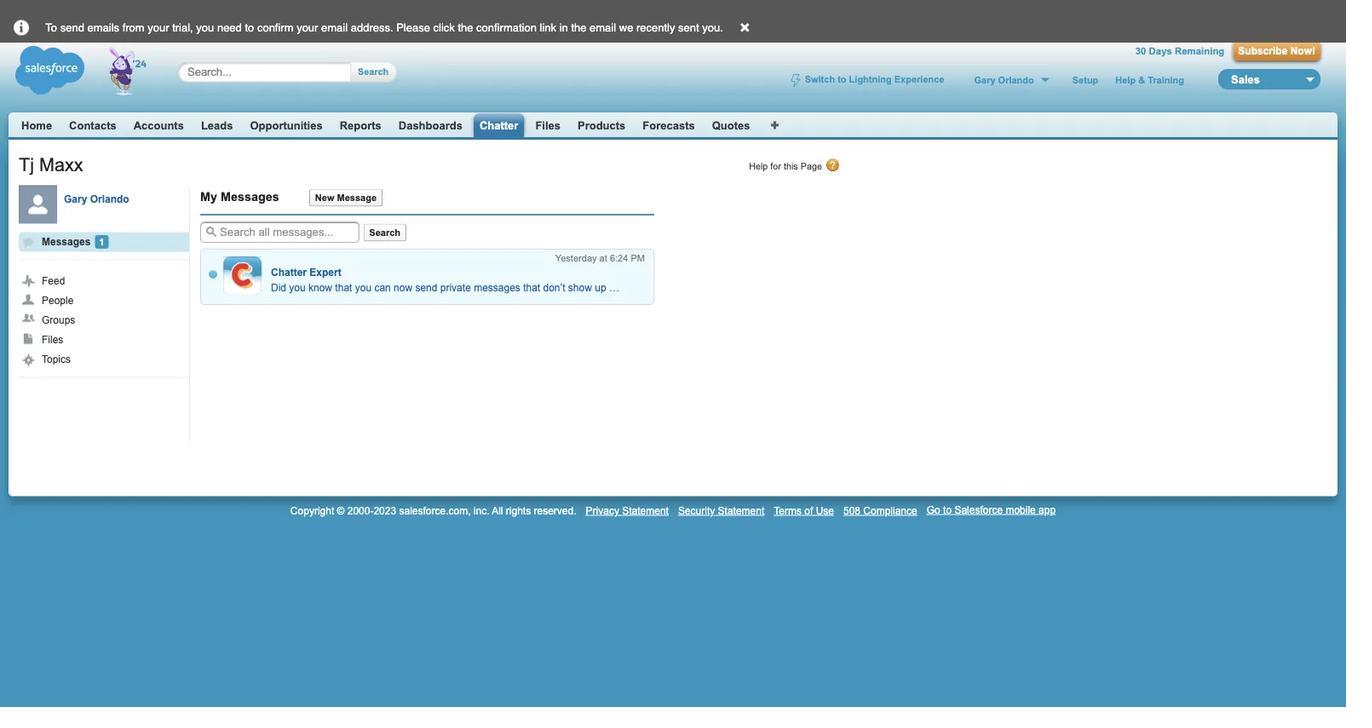 Task type: vqa. For each thing, say whether or not it's contained in the screenshot.
Opportunity image
no



Task type: describe. For each thing, give the bounding box(es) containing it.
©
[[337, 505, 345, 517]]

privacy statement
[[586, 505, 669, 517]]

mobile
[[1006, 504, 1036, 516]]

reserved.
[[534, 505, 577, 517]]

from
[[122, 21, 145, 34]]

chatter expert
[[271, 267, 342, 278]]

508 compliance
[[844, 505, 918, 517]]

chatter expert image
[[223, 257, 262, 295]]

help for help & training
[[1116, 75, 1136, 85]]

topics
[[42, 354, 71, 365]]

days
[[1150, 46, 1173, 57]]

salesforce
[[955, 504, 1003, 516]]

help & training link
[[1116, 75, 1185, 86]]

chatter link
[[480, 119, 519, 133]]

use
[[816, 505, 834, 517]]

accounts
[[134, 119, 184, 132]]

dashboards
[[399, 119, 463, 132]]

home
[[21, 119, 52, 132]]

salesforce.com image
[[11, 43, 160, 98]]

2 the from the left
[[571, 21, 587, 34]]

terms of use link
[[774, 505, 834, 517]]

0 vertical spatial files
[[536, 119, 561, 132]]

statement for security statement
[[718, 505, 765, 517]]

to send emails from your trial, you need to confirm your email address. please click the confirmation link in the email we recently sent you.
[[45, 21, 724, 34]]

30 days remaining link
[[1136, 46, 1225, 57]]

2 email from the left
[[590, 21, 616, 34]]

products
[[578, 119, 626, 132]]

inc.
[[474, 505, 490, 517]]

page
[[801, 161, 823, 172]]

to for go to salesforce mobile app
[[944, 504, 952, 516]]

chatter for chatter expert
[[271, 267, 307, 278]]

Search... text field
[[188, 65, 334, 79]]

compliance
[[864, 505, 918, 517]]

terms of use
[[774, 505, 834, 517]]

dashboards link
[[399, 119, 463, 132]]

app
[[1039, 504, 1056, 516]]

leads link
[[201, 119, 233, 132]]

all
[[492, 505, 503, 517]]

maxx
[[39, 154, 83, 175]]

opportunities
[[250, 119, 323, 132]]

address.
[[351, 21, 393, 34]]

link
[[540, 21, 557, 34]]

groups link
[[19, 311, 189, 330]]

0 horizontal spatial orlando
[[90, 193, 129, 205]]

click
[[433, 21, 455, 34]]

help for help for this page
[[749, 161, 768, 172]]

help & training
[[1116, 75, 1185, 85]]

pm
[[631, 253, 645, 264]]

508 compliance link
[[844, 505, 918, 517]]

quotes
[[712, 119, 750, 132]]

copyright © 2000-2023 salesforce.com, inc. all rights reserved.
[[291, 505, 577, 517]]

expert
[[310, 267, 342, 278]]

yesterday
[[556, 253, 597, 264]]

we
[[619, 21, 634, 34]]

0 horizontal spatial files
[[42, 334, 63, 346]]

privacy
[[586, 505, 620, 517]]

topics link
[[19, 350, 189, 370]]

go to salesforce mobile app link
[[927, 504, 1056, 516]]

&
[[1139, 75, 1146, 85]]

1 horizontal spatial gary orlando
[[975, 75, 1035, 85]]

security statement
[[678, 505, 765, 517]]

close image
[[726, 9, 765, 34]]

tj maxx
[[19, 154, 83, 175]]

salesforce.com,
[[399, 505, 471, 517]]

people
[[42, 295, 74, 306]]

2 your from the left
[[297, 21, 318, 34]]

switch
[[805, 75, 835, 85]]

reports
[[340, 119, 382, 132]]

at
[[600, 253, 608, 264]]

1 your from the left
[[148, 21, 169, 34]]

emails
[[87, 21, 119, 34]]

messages 1
[[42, 236, 104, 248]]

send
[[60, 21, 84, 34]]

in
[[560, 21, 568, 34]]

leads
[[201, 119, 233, 132]]



Task type: locate. For each thing, give the bounding box(es) containing it.
the right click
[[458, 21, 473, 34]]

files
[[536, 119, 561, 132], [42, 334, 63, 346]]

0 vertical spatial files link
[[536, 119, 561, 132]]

statement for privacy statement
[[622, 505, 669, 517]]

1 vertical spatial help
[[749, 161, 768, 172]]

need
[[217, 21, 242, 34]]

2 horizontal spatial to
[[944, 504, 952, 516]]

email left the we
[[590, 21, 616, 34]]

1 vertical spatial orlando
[[90, 193, 129, 205]]

this
[[784, 161, 798, 172]]

please
[[397, 21, 430, 34]]

to inside switch to lightning experience link
[[838, 75, 847, 85]]

1 vertical spatial gary orlando
[[64, 193, 129, 205]]

0 vertical spatial chatter
[[480, 119, 519, 132]]

training
[[1148, 75, 1185, 85]]

chatter right dashboards link
[[480, 119, 519, 132]]

gary down the maxx
[[64, 193, 87, 205]]

help left for
[[749, 161, 768, 172]]

0 vertical spatial gary orlando
[[975, 75, 1035, 85]]

gary orlando up 1
[[64, 193, 129, 205]]

yesterday at 6:24 pm
[[556, 253, 645, 264]]

messages left 1
[[42, 236, 91, 248]]

help left &
[[1116, 75, 1136, 85]]

terms
[[774, 505, 802, 517]]

accounts link
[[134, 119, 184, 132]]

1 vertical spatial to
[[838, 75, 847, 85]]

my
[[200, 190, 217, 203]]

contacts link
[[69, 119, 117, 132]]

chatter left the expert
[[271, 267, 307, 278]]

1 statement from the left
[[622, 505, 669, 517]]

0 horizontal spatial gary orlando
[[64, 193, 129, 205]]

switch to lightning experience link
[[791, 74, 945, 87]]

messages right my
[[221, 190, 279, 203]]

recently
[[637, 21, 675, 34]]

messages
[[221, 190, 279, 203], [42, 236, 91, 248]]

1
[[99, 236, 104, 247]]

0 horizontal spatial messages
[[42, 236, 91, 248]]

508
[[844, 505, 861, 517]]

help for this page
[[749, 161, 823, 172]]

files link down the people link
[[19, 330, 189, 350]]

0 horizontal spatial files link
[[19, 330, 189, 350]]

2 vertical spatial to
[[944, 504, 952, 516]]

0 horizontal spatial gary
[[64, 193, 87, 205]]

30
[[1136, 46, 1147, 57]]

files right chatter link
[[536, 119, 561, 132]]

1 email from the left
[[321, 21, 348, 34]]

forecasts
[[643, 119, 695, 132]]

lightning
[[849, 75, 892, 85]]

trial,
[[172, 21, 193, 34]]

1 the from the left
[[458, 21, 473, 34]]

gary orlando image
[[19, 185, 57, 224]]

0 vertical spatial to
[[245, 21, 254, 34]]

sent
[[679, 21, 700, 34]]

None search field
[[160, 43, 408, 101]]

your left trial, at the top of page
[[148, 21, 169, 34]]

0 horizontal spatial chatter
[[271, 267, 307, 278]]

to
[[245, 21, 254, 34], [838, 75, 847, 85], [944, 504, 952, 516]]

1 vertical spatial chatter
[[271, 267, 307, 278]]

gary orlando left setup
[[975, 75, 1035, 85]]

groups
[[42, 315, 75, 326]]

1 horizontal spatial orlando
[[999, 75, 1035, 85]]

forecasts link
[[643, 119, 695, 132]]

1 vertical spatial files link
[[19, 330, 189, 350]]

people link
[[19, 291, 189, 311]]

0 horizontal spatial statement
[[622, 505, 669, 517]]

None button
[[1234, 43, 1321, 61], [351, 62, 389, 82], [309, 189, 383, 207], [363, 224, 407, 241], [1234, 43, 1321, 61], [351, 62, 389, 82], [309, 189, 383, 207], [363, 224, 407, 241]]

the
[[458, 21, 473, 34], [571, 21, 587, 34]]

1 horizontal spatial gary
[[975, 75, 996, 85]]

you.
[[703, 21, 724, 34]]

all tabs image
[[771, 119, 781, 129]]

opportunities link
[[250, 119, 323, 132]]

0 horizontal spatial email
[[321, 21, 348, 34]]

1 horizontal spatial the
[[571, 21, 587, 34]]

1 vertical spatial messages
[[42, 236, 91, 248]]

6:24
[[610, 253, 629, 264]]

feed link
[[19, 271, 189, 291]]

None field
[[200, 222, 360, 243]]

orlando left setup
[[999, 75, 1035, 85]]

1 horizontal spatial your
[[297, 21, 318, 34]]

to right need
[[245, 21, 254, 34]]

1 horizontal spatial statement
[[718, 505, 765, 517]]

security
[[678, 505, 715, 517]]

0 horizontal spatial to
[[245, 21, 254, 34]]

1 horizontal spatial chatter
[[480, 119, 519, 132]]

0 vertical spatial gary
[[975, 75, 996, 85]]

1 horizontal spatial files link
[[536, 119, 561, 132]]

1 vertical spatial gary
[[64, 193, 87, 205]]

confirmation
[[477, 21, 537, 34]]

statement right privacy
[[622, 505, 669, 517]]

1 horizontal spatial help
[[1116, 75, 1136, 85]]

for
[[771, 161, 782, 172]]

help for this page (new window) image
[[827, 159, 840, 172]]

info image
[[0, 6, 43, 36]]

go
[[927, 504, 941, 516]]

files link
[[536, 119, 561, 132], [19, 330, 189, 350]]

go to salesforce mobile app
[[927, 504, 1056, 516]]

1 horizontal spatial email
[[590, 21, 616, 34]]

2023
[[374, 505, 396, 517]]

0 horizontal spatial the
[[458, 21, 473, 34]]

email
[[321, 21, 348, 34], [590, 21, 616, 34]]

1 horizontal spatial to
[[838, 75, 847, 85]]

help
[[1116, 75, 1136, 85], [749, 161, 768, 172]]

0 vertical spatial help
[[1116, 75, 1136, 85]]

privacy statement link
[[586, 505, 669, 517]]

setup
[[1073, 75, 1099, 85]]

setup link
[[1073, 75, 1099, 86]]

remaining
[[1175, 46, 1225, 57]]

home link
[[21, 119, 52, 132]]

your right confirm
[[297, 21, 318, 34]]

you
[[196, 21, 214, 34]]

feed
[[42, 275, 65, 287]]

0 vertical spatial orlando
[[999, 75, 1035, 85]]

contacts
[[69, 119, 117, 132]]

help for this page link
[[749, 159, 840, 172]]

1 horizontal spatial files
[[536, 119, 561, 132]]

0 horizontal spatial help
[[749, 161, 768, 172]]

messages link
[[19, 232, 95, 252]]

gary right experience
[[975, 75, 996, 85]]

tj
[[19, 154, 34, 175]]

1 vertical spatial files
[[42, 334, 63, 346]]

to
[[45, 21, 57, 34]]

reports link
[[340, 119, 382, 132]]

copyright
[[291, 505, 334, 517]]

quotes link
[[712, 119, 750, 132]]

gary
[[975, 75, 996, 85], [64, 193, 87, 205]]

files up topics
[[42, 334, 63, 346]]

2000-
[[348, 505, 374, 517]]

email left 'address.'
[[321, 21, 348, 34]]

statement
[[622, 505, 669, 517], [718, 505, 765, 517]]

1 horizontal spatial messages
[[221, 190, 279, 203]]

files link right chatter link
[[536, 119, 561, 132]]

to right switch
[[838, 75, 847, 85]]

statement right security
[[718, 505, 765, 517]]

0 vertical spatial messages
[[221, 190, 279, 203]]

confirm
[[257, 21, 294, 34]]

0 horizontal spatial your
[[148, 21, 169, 34]]

of
[[805, 505, 813, 517]]

orlando up 1
[[90, 193, 129, 205]]

to for switch to lightning experience
[[838, 75, 847, 85]]

switch to lightning experience
[[805, 75, 945, 85]]

chatter for chatter
[[480, 119, 519, 132]]

my messages
[[200, 190, 279, 203]]

gary orlando link
[[64, 193, 129, 205]]

products link
[[578, 119, 626, 132]]

sales
[[1232, 73, 1261, 86]]

to right the go
[[944, 504, 952, 516]]

the right in
[[571, 21, 587, 34]]

2 statement from the left
[[718, 505, 765, 517]]

rights
[[506, 505, 531, 517]]



